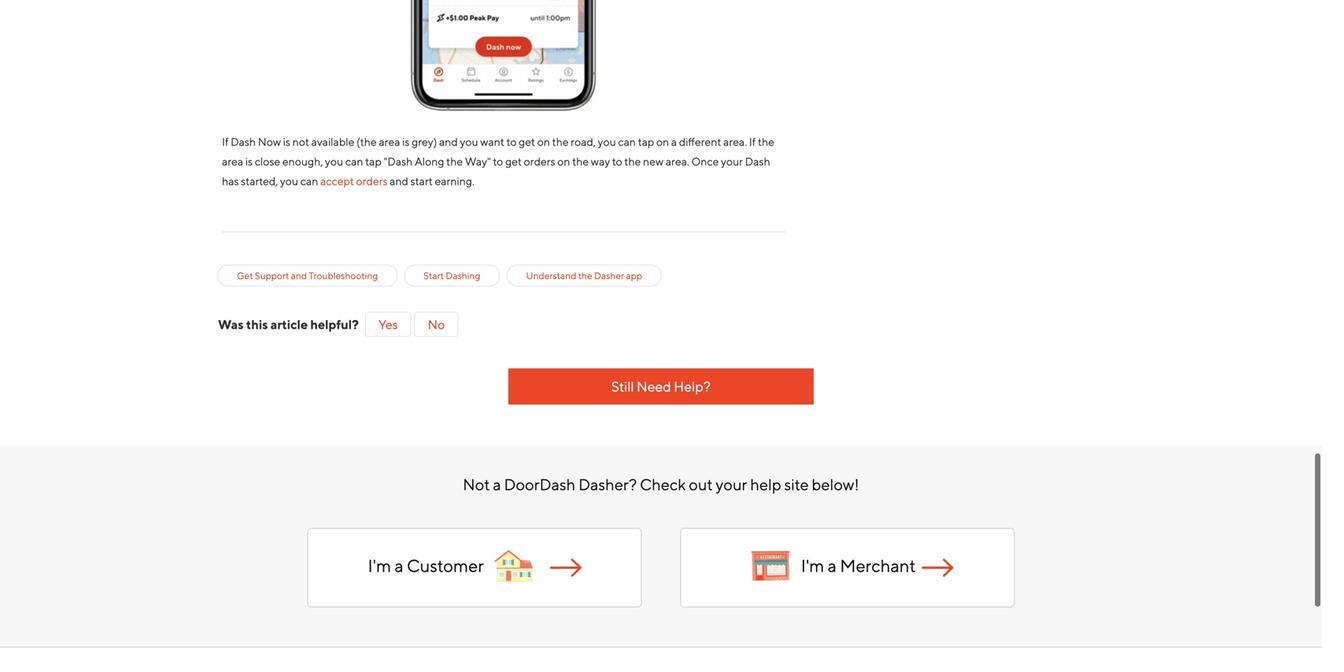 Task type: vqa. For each thing, say whether or not it's contained in the screenshot.
bank within the The last 4-digits of my bank account in the Merchant Portal are not the same as the last 4 digits I provided to DoorDash
no



Task type: describe. For each thing, give the bounding box(es) containing it.
your inside if dash now is not available (the area is grey) and you want to get on the road, you can tap on a different area. if the area is close enough, you can tap "dash along the way" to get orders on the way to the new area. once your dash has started, you can
[[721, 155, 743, 168]]

1 horizontal spatial area.
[[723, 135, 747, 148]]

start dashing
[[424, 270, 480, 281]]

if dash now is not available (the area is grey) and you want to get on the road, you can tap on a different area. if the area is close enough, you can tap "dash along the way" to get orders on the way to the new area. once your dash has started, you can
[[222, 135, 775, 188]]

merchant
[[840, 556, 916, 576]]

want
[[480, 135, 504, 148]]

help?
[[674, 378, 711, 395]]

a inside if dash now is not available (the area is grey) and you want to get on the road, you can tap on a different area. if the area is close enough, you can tap "dash along the way" to get orders on the way to the new area. once your dash has started, you can
[[671, 135, 677, 148]]

new
[[643, 155, 664, 168]]

need
[[637, 378, 671, 395]]

(the
[[357, 135, 377, 148]]

helpful?
[[310, 317, 359, 332]]

available
[[311, 135, 354, 148]]

still need help?
[[611, 378, 711, 395]]

2 horizontal spatial to
[[612, 155, 622, 168]]

close
[[255, 155, 280, 168]]

help
[[750, 476, 781, 494]]

yes button
[[365, 312, 411, 337]]

once
[[692, 155, 719, 168]]

no
[[428, 317, 445, 332]]

troubleshooting
[[309, 270, 378, 281]]

has
[[222, 175, 239, 188]]

0 horizontal spatial area.
[[666, 155, 689, 168]]

1 vertical spatial your
[[716, 476, 747, 494]]

i'm a customer image
[[484, 537, 543, 596]]

understand the dasher app link
[[526, 269, 642, 283]]

no button
[[414, 312, 458, 337]]

the up earning.
[[446, 155, 463, 168]]

and for troubleshooting
[[291, 270, 307, 281]]

accept orders and start earning.
[[320, 175, 475, 188]]

i'm a merchant image
[[922, 559, 954, 578]]

0 vertical spatial area
[[379, 135, 400, 148]]

2 if from the left
[[749, 135, 756, 148]]

and for start
[[390, 175, 408, 188]]

app
[[626, 270, 642, 281]]

"dash
[[384, 155, 413, 168]]

below!
[[812, 476, 859, 494]]

a for not a doordash dasher? check out your help site below!
[[493, 476, 501, 494]]

yes
[[379, 317, 398, 332]]

along
[[415, 155, 444, 168]]

2 horizontal spatial is
[[402, 135, 410, 148]]

you up way"
[[460, 135, 478, 148]]

you down available
[[325, 155, 343, 168]]

way
[[591, 155, 610, 168]]

you down enough,
[[280, 175, 298, 188]]

site
[[784, 476, 809, 494]]

a for i'm a merchant
[[828, 556, 837, 576]]

now
[[258, 135, 281, 148]]

was
[[218, 317, 244, 332]]

2 horizontal spatial on
[[656, 135, 669, 148]]

0 horizontal spatial on
[[537, 135, 550, 148]]

1 vertical spatial can
[[345, 155, 363, 168]]

accept orders link
[[320, 175, 388, 188]]

get support and troubleshooting link
[[237, 269, 378, 283]]

i'm a merchant link
[[680, 529, 1015, 608]]

support
[[255, 270, 289, 281]]

0 horizontal spatial is
[[245, 155, 253, 168]]

i'm for i'm a merchant
[[801, 556, 825, 576]]

1 if from the left
[[222, 135, 229, 148]]

grey)
[[412, 135, 437, 148]]

0 vertical spatial get
[[519, 135, 535, 148]]



Task type: locate. For each thing, give the bounding box(es) containing it.
and inside if dash now is not available (the area is grey) and you want to get on the road, you can tap on a different area. if the area is close enough, you can tap "dash along the way" to get orders on the way to the new area. once your dash has started, you can
[[439, 135, 458, 148]]

and right the support
[[291, 270, 307, 281]]

area.
[[723, 135, 747, 148], [666, 155, 689, 168]]

the left the dasher
[[578, 270, 592, 281]]

if
[[222, 135, 229, 148], [749, 135, 756, 148]]

1 vertical spatial area
[[222, 155, 243, 168]]

accept
[[320, 175, 354, 188]]

enough,
[[282, 155, 323, 168]]

1 i'm from the left
[[368, 556, 391, 576]]

and
[[439, 135, 458, 148], [390, 175, 408, 188], [291, 270, 307, 281]]

not a doordash dasher? check out your help site below!
[[463, 476, 859, 494]]

is left 'close'
[[245, 155, 253, 168]]

you
[[460, 135, 478, 148], [598, 135, 616, 148], [325, 155, 343, 168], [280, 175, 298, 188]]

different
[[679, 135, 721, 148]]

tap
[[638, 135, 654, 148], [365, 155, 382, 168]]

still need help? link
[[508, 369, 814, 405]]

not
[[463, 476, 490, 494]]

1 horizontal spatial can
[[345, 155, 363, 168]]

out
[[689, 476, 713, 494]]

get support and troubleshooting
[[237, 270, 378, 281]]

understand
[[526, 270, 576, 281]]

is left not
[[283, 135, 290, 148]]

way"
[[465, 155, 491, 168]]

area up "dash at the left top
[[379, 135, 400, 148]]

1 vertical spatial tap
[[365, 155, 382, 168]]

area. right the different
[[723, 135, 747, 148]]

if right the different
[[749, 135, 756, 148]]

is left grey) at the left top of page
[[402, 135, 410, 148]]

0 vertical spatial area.
[[723, 135, 747, 148]]

is
[[283, 135, 290, 148], [402, 135, 410, 148], [245, 155, 253, 168]]

0 horizontal spatial dash
[[231, 135, 256, 148]]

i'm for i'm a customer
[[368, 556, 391, 576]]

0 vertical spatial and
[[439, 135, 458, 148]]

can
[[618, 135, 636, 148], [345, 155, 363, 168], [300, 175, 318, 188]]

0 horizontal spatial to
[[493, 155, 503, 168]]

on left the way
[[557, 155, 570, 168]]

1 horizontal spatial orders
[[524, 155, 555, 168]]

start
[[411, 175, 433, 188]]

to
[[507, 135, 517, 148], [493, 155, 503, 168], [612, 155, 622, 168]]

not
[[292, 135, 309, 148]]

dashing
[[446, 270, 480, 281]]

to right way"
[[493, 155, 503, 168]]

area. right new
[[666, 155, 689, 168]]

0 horizontal spatial area
[[222, 155, 243, 168]]

1 horizontal spatial dash
[[745, 155, 770, 168]]

doordash
[[504, 476, 576, 494]]

dash
[[231, 135, 256, 148], [745, 155, 770, 168]]

1 horizontal spatial if
[[749, 135, 756, 148]]

0 horizontal spatial tap
[[365, 155, 382, 168]]

i'm
[[368, 556, 391, 576], [801, 556, 825, 576]]

a for i'm a customer
[[395, 556, 404, 576]]

0 horizontal spatial if
[[222, 135, 229, 148]]

1 vertical spatial dash
[[745, 155, 770, 168]]

get right want
[[519, 135, 535, 148]]

0 vertical spatial your
[[721, 155, 743, 168]]

the left 'road,'
[[552, 135, 569, 148]]

can up accept orders link
[[345, 155, 363, 168]]

i'm a customer
[[368, 556, 484, 576]]

0 vertical spatial tap
[[638, 135, 654, 148]]

to right want
[[507, 135, 517, 148]]

1 horizontal spatial is
[[283, 135, 290, 148]]

the
[[552, 135, 569, 148], [758, 135, 775, 148], [446, 155, 463, 168], [572, 155, 589, 168], [624, 155, 641, 168], [578, 270, 592, 281]]

1 horizontal spatial area
[[379, 135, 400, 148]]

start dashing link
[[424, 269, 480, 283]]

understand the dasher app
[[526, 270, 642, 281]]

the down 'road,'
[[572, 155, 589, 168]]

can down enough,
[[300, 175, 318, 188]]

1 horizontal spatial i'm
[[801, 556, 825, 576]]

to right the way
[[612, 155, 622, 168]]

a left the different
[[671, 135, 677, 148]]

1 vertical spatial get
[[505, 155, 522, 168]]

orders
[[524, 155, 555, 168], [356, 175, 388, 188]]

area
[[379, 135, 400, 148], [222, 155, 243, 168]]

get
[[237, 270, 253, 281]]

earning.
[[435, 175, 475, 188]]

customer
[[407, 556, 484, 576]]

orders left the way
[[524, 155, 555, 168]]

the left new
[[624, 155, 641, 168]]

and right grey) at the left top of page
[[439, 135, 458, 148]]

0 vertical spatial can
[[618, 135, 636, 148]]

article
[[271, 317, 308, 332]]

still
[[611, 378, 634, 395]]

on
[[537, 135, 550, 148], [656, 135, 669, 148], [557, 155, 570, 168]]

i'm a merchant
[[801, 556, 916, 576]]

start
[[424, 270, 444, 281]]

1 vertical spatial and
[[390, 175, 408, 188]]

dasher
[[594, 270, 624, 281]]

1 horizontal spatial to
[[507, 135, 517, 148]]

2 vertical spatial can
[[300, 175, 318, 188]]

2 vertical spatial and
[[291, 270, 307, 281]]

your right out
[[716, 476, 747, 494]]

can right 'road,'
[[618, 135, 636, 148]]

dash right once
[[745, 155, 770, 168]]

dash left now
[[231, 135, 256, 148]]

dasher?
[[579, 476, 637, 494]]

on left 'road,'
[[537, 135, 550, 148]]

user-added image image
[[408, 0, 599, 113]]

0 horizontal spatial can
[[300, 175, 318, 188]]

tap down (the on the top
[[365, 155, 382, 168]]

1 horizontal spatial tap
[[638, 135, 654, 148]]

on up new
[[656, 135, 669, 148]]

0 vertical spatial orders
[[524, 155, 555, 168]]

and down "dash at the left top
[[390, 175, 408, 188]]

area up has
[[222, 155, 243, 168]]

0 horizontal spatial i'm
[[368, 556, 391, 576]]

2 horizontal spatial and
[[439, 135, 458, 148]]

get
[[519, 135, 535, 148], [505, 155, 522, 168]]

get right way"
[[505, 155, 522, 168]]

a left the merchant
[[828, 556, 837, 576]]

tap up new
[[638, 135, 654, 148]]

i'm a customer link
[[308, 529, 642, 608]]

i'm left the merchant
[[801, 556, 825, 576]]

a left customer
[[395, 556, 404, 576]]

2 horizontal spatial can
[[618, 135, 636, 148]]

the right the different
[[758, 135, 775, 148]]

your
[[721, 155, 743, 168], [716, 476, 747, 494]]

1 horizontal spatial and
[[390, 175, 408, 188]]

i'm left customer
[[368, 556, 391, 576]]

was this article helpful?
[[218, 317, 359, 332]]

0 vertical spatial dash
[[231, 135, 256, 148]]

if up has
[[222, 135, 229, 148]]

orders inside if dash now is not available (the area is grey) and you want to get on the road, you can tap on a different area. if the area is close enough, you can tap "dash along the way" to get orders on the way to the new area. once your dash has started, you can
[[524, 155, 555, 168]]

road,
[[571, 135, 596, 148]]

1 vertical spatial area.
[[666, 155, 689, 168]]

started,
[[241, 175, 278, 188]]

you up the way
[[598, 135, 616, 148]]

check
[[640, 476, 686, 494]]

0 horizontal spatial orders
[[356, 175, 388, 188]]

your right once
[[721, 155, 743, 168]]

orders down "dash at the left top
[[356, 175, 388, 188]]

0 horizontal spatial and
[[291, 270, 307, 281]]

2 i'm from the left
[[801, 556, 825, 576]]

1 horizontal spatial on
[[557, 155, 570, 168]]

a
[[671, 135, 677, 148], [493, 476, 501, 494], [395, 556, 404, 576], [828, 556, 837, 576]]

this
[[246, 317, 268, 332]]

a right not
[[493, 476, 501, 494]]

1 vertical spatial orders
[[356, 175, 388, 188]]



